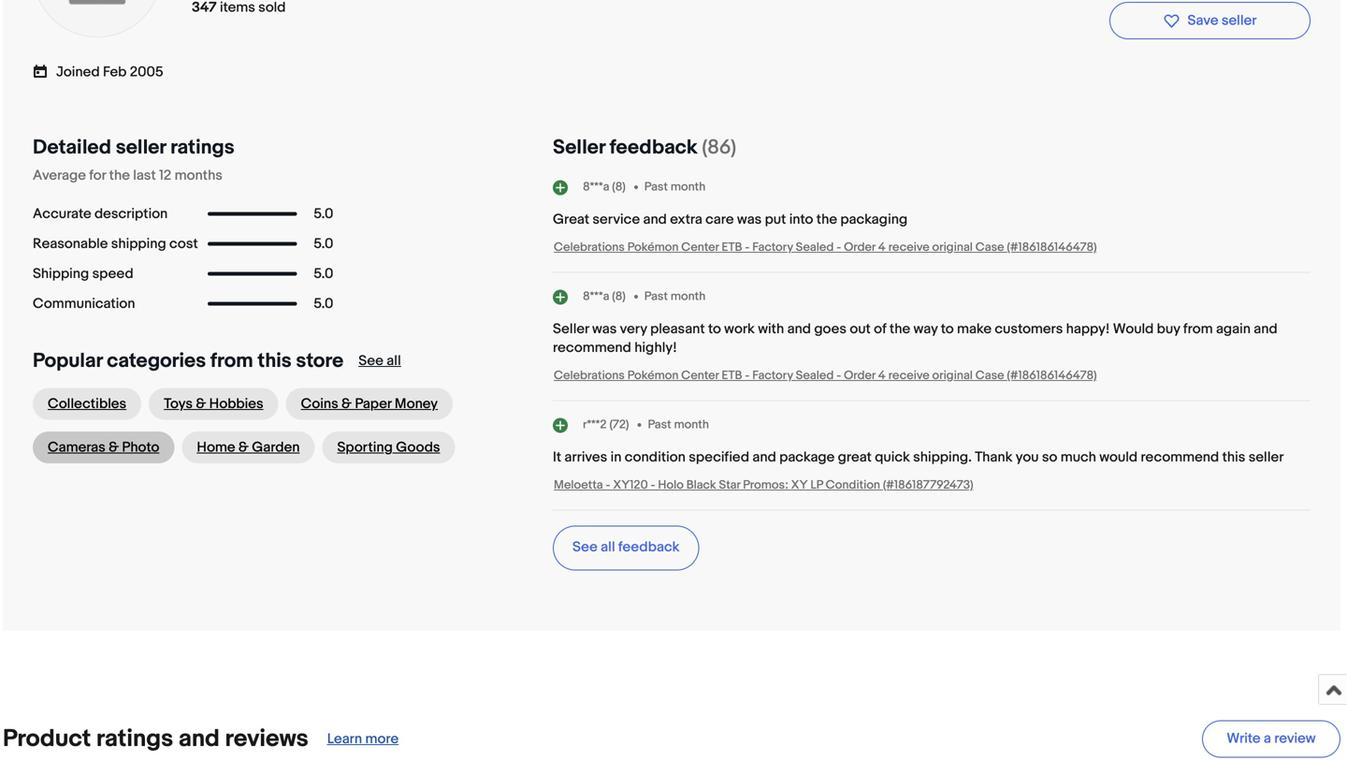 Task type: locate. For each thing, give the bounding box(es) containing it.
was left put
[[738, 211, 762, 228]]

& inside cameras & photo link
[[109, 439, 119, 456]]

0 vertical spatial celebrations pokémon center etb - factory sealed - order 4 receive original case (#186186146478)
[[554, 240, 1098, 255]]

1 vertical spatial (8)
[[612, 289, 626, 304]]

pokémon for and
[[628, 240, 679, 255]]

1 vertical spatial 8***a (8)
[[583, 289, 626, 304]]

popular
[[33, 349, 103, 373]]

center down extra
[[682, 240, 719, 255]]

0 horizontal spatial see
[[359, 352, 384, 369]]

ratings
[[170, 135, 235, 160], [96, 725, 173, 754]]

and
[[644, 211, 667, 228], [788, 321, 812, 338], [1255, 321, 1278, 338], [753, 449, 777, 466], [179, 725, 220, 754]]

put
[[765, 211, 787, 228]]

celebrations for seller
[[554, 368, 625, 383]]

1 sealed from the top
[[796, 240, 834, 255]]

all for see all feedback
[[601, 539, 616, 556]]

the right for
[[109, 167, 130, 184]]

celebrations pokémon center etb - factory sealed - order 4 receive original case (#186186146478) down the into
[[554, 240, 1098, 255]]

celebrations pokémon center etb - factory sealed - order 4 receive original case (#186186146478) link for the
[[554, 240, 1098, 255]]

see all
[[359, 352, 401, 369]]

(8) up the very
[[612, 289, 626, 304]]

store
[[296, 349, 344, 373]]

1 celebrations pokémon center etb - factory sealed - order 4 receive original case (#186186146478) from the top
[[554, 240, 1098, 255]]

celebrations pokémon center etb - factory sealed - order 4 receive original case (#186186146478) for goes
[[554, 368, 1098, 383]]

&
[[196, 396, 206, 412], [342, 396, 352, 412], [109, 439, 119, 456], [239, 439, 249, 456]]

0 vertical spatial etb
[[722, 240, 743, 255]]

communication
[[33, 295, 135, 312]]

1 horizontal spatial was
[[738, 211, 762, 228]]

case down make
[[976, 368, 1005, 383]]

2 vertical spatial month
[[674, 417, 709, 432]]

1 pokémon from the top
[[628, 240, 679, 255]]

1 vertical spatial month
[[671, 289, 706, 304]]

1 (#186186146478) from the top
[[1008, 240, 1098, 255]]

past month up condition
[[648, 417, 709, 432]]

2 vertical spatial past
[[648, 417, 672, 432]]

1 vertical spatial recommend
[[1141, 449, 1220, 466]]

r***2
[[583, 417, 607, 432]]

celebrations
[[554, 240, 625, 255], [554, 368, 625, 383]]

more
[[366, 731, 399, 748]]

to right way
[[941, 321, 954, 338]]

receive for out
[[889, 368, 930, 383]]

write
[[1228, 730, 1261, 747]]

original down make
[[933, 368, 973, 383]]

shipping
[[33, 265, 89, 282]]

& inside the home & garden link
[[239, 439, 249, 456]]

2 celebrations pokémon center etb - factory sealed - order 4 receive original case (#186186146478) from the top
[[554, 368, 1098, 383]]

1 horizontal spatial to
[[941, 321, 954, 338]]

1 vertical spatial see
[[573, 539, 598, 556]]

1 vertical spatial center
[[682, 368, 719, 383]]

specified
[[689, 449, 750, 466]]

1 vertical spatial celebrations pokémon center etb - factory sealed - order 4 receive original case (#186186146478) link
[[554, 368, 1098, 383]]

past month up pleasant
[[645, 289, 706, 304]]

(#186186146478) up customers
[[1008, 240, 1098, 255]]

seller left the very
[[553, 321, 589, 338]]

& inside "toys & hobbies" link
[[196, 396, 206, 412]]

ratings right 'product'
[[96, 725, 173, 754]]

3 5.0 from the top
[[314, 265, 334, 282]]

2 sealed from the top
[[796, 368, 834, 383]]

learn more
[[327, 731, 399, 748]]

holo
[[658, 478, 684, 492]]

ratings up months
[[170, 135, 235, 160]]

1 vertical spatial the
[[817, 211, 838, 228]]

0 vertical spatial recommend
[[553, 339, 632, 356]]

0 vertical spatial (8)
[[612, 180, 626, 194]]

0 vertical spatial past
[[645, 180, 668, 194]]

0 vertical spatial the
[[109, 167, 130, 184]]

celebrations pokémon center etb - factory sealed - order 4 receive original case (#186186146478)
[[554, 240, 1098, 255], [554, 368, 1098, 383]]

pokémon down the highly!
[[628, 368, 679, 383]]

celebrations pokémon center etb - factory sealed - order 4 receive original case (#186186146478) link down goes
[[554, 368, 1098, 383]]

etb down great service and extra care was put into the packaging
[[722, 240, 743, 255]]

1 vertical spatial order
[[844, 368, 876, 383]]

0 vertical spatial factory
[[753, 240, 794, 255]]

was
[[738, 211, 762, 228], [593, 321, 617, 338]]

1 etb from the top
[[722, 240, 743, 255]]

past up pleasant
[[645, 289, 668, 304]]

etb for work
[[722, 368, 743, 383]]

feedback
[[610, 135, 698, 160], [619, 539, 680, 556]]

(#186187792473)
[[884, 478, 974, 492]]

0 horizontal spatial all
[[387, 352, 401, 369]]

condition
[[826, 478, 881, 492]]

12
[[159, 167, 172, 184]]

order down out
[[844, 368, 876, 383]]

celebrations pokémon center etb - factory sealed - order 4 receive original case (#186186146478) down goes
[[554, 368, 1098, 383]]

see for see all
[[359, 352, 384, 369]]

see up "coins & paper money" 'link'
[[359, 352, 384, 369]]

collectibles link
[[33, 388, 141, 420]]

- down great service and extra care was put into the packaging
[[745, 240, 750, 255]]

& for toys
[[196, 396, 206, 412]]

2 pokémon from the top
[[628, 368, 679, 383]]

1 original from the top
[[933, 240, 973, 255]]

sealed down goes
[[796, 368, 834, 383]]

past month up extra
[[645, 180, 706, 194]]

seller inside button
[[1222, 12, 1258, 29]]

5.0 for description
[[314, 206, 334, 222]]

months
[[175, 167, 223, 184]]

order down "packaging"
[[844, 240, 876, 255]]

0 vertical spatial center
[[682, 240, 719, 255]]

recommend right would
[[1141, 449, 1220, 466]]

xy
[[792, 478, 808, 492]]

0 vertical spatial past month
[[645, 180, 706, 194]]

2 5.0 from the top
[[314, 235, 334, 252]]

-
[[745, 240, 750, 255], [837, 240, 842, 255], [745, 368, 750, 383], [837, 368, 842, 383], [606, 478, 611, 492], [651, 478, 656, 492]]

factory for put
[[753, 240, 794, 255]]

from right "buy"
[[1184, 321, 1214, 338]]

see all feedback link
[[553, 526, 700, 571]]

past for condition
[[648, 417, 672, 432]]

customers
[[995, 321, 1064, 338]]

0 vertical spatial from
[[1184, 321, 1214, 338]]

(#186186146478) down customers
[[1008, 368, 1098, 383]]

2 horizontal spatial the
[[890, 321, 911, 338]]

1 vertical spatial sealed
[[796, 368, 834, 383]]

0 horizontal spatial from
[[211, 349, 253, 373]]

0 horizontal spatial was
[[593, 321, 617, 338]]

8***a up service
[[583, 180, 610, 194]]

1 (8) from the top
[[612, 180, 626, 194]]

garden
[[252, 439, 300, 456]]

1 vertical spatial original
[[933, 368, 973, 383]]

factory down with
[[753, 368, 794, 383]]

0 vertical spatial 8***a (8)
[[583, 180, 626, 194]]

home & garden
[[197, 439, 300, 456]]

1 vertical spatial case
[[976, 368, 1005, 383]]

the right "of"
[[890, 321, 911, 338]]

0 vertical spatial (#186186146478)
[[1008, 240, 1098, 255]]

seller
[[553, 135, 606, 160], [553, 321, 589, 338]]

1 vertical spatial seller
[[116, 135, 166, 160]]

& for home
[[239, 439, 249, 456]]

month up the specified
[[674, 417, 709, 432]]

seller up great
[[553, 135, 606, 160]]

learn
[[327, 731, 362, 748]]

0 vertical spatial celebrations
[[554, 240, 625, 255]]

seller for seller was very pleasant to work with and goes out of the way to make customers happy! would buy from again and recommend highly!
[[553, 321, 589, 338]]

1 vertical spatial etb
[[722, 368, 743, 383]]

arrives
[[565, 449, 608, 466]]

1 vertical spatial celebrations pokémon center etb - factory sealed - order 4 receive original case (#186186146478)
[[554, 368, 1098, 383]]

0 vertical spatial sealed
[[796, 240, 834, 255]]

recommend
[[553, 339, 632, 356], [1141, 449, 1220, 466]]

1 vertical spatial this
[[1223, 449, 1246, 466]]

1 celebrations pokémon center etb - factory sealed - order 4 receive original case (#186186146478) link from the top
[[554, 240, 1098, 255]]

etb down work at the top right of the page
[[722, 368, 743, 383]]

4 for packaging
[[879, 240, 886, 255]]

1 vertical spatial pokémon
[[628, 368, 679, 383]]

1 vertical spatial all
[[601, 539, 616, 556]]

month for pleasant
[[671, 289, 706, 304]]

0 horizontal spatial recommend
[[553, 339, 632, 356]]

4 down "of"
[[879, 368, 886, 383]]

1 seller from the top
[[553, 135, 606, 160]]

past for pleasant
[[645, 289, 668, 304]]

etb for was
[[722, 240, 743, 255]]

0 vertical spatial seller
[[553, 135, 606, 160]]

1 vertical spatial seller
[[553, 321, 589, 338]]

see
[[359, 352, 384, 369], [573, 539, 598, 556]]

all down the xy120 at bottom left
[[601, 539, 616, 556]]

1 horizontal spatial this
[[1223, 449, 1246, 466]]

center for pleasant
[[682, 368, 719, 383]]

0 vertical spatial this
[[258, 349, 292, 373]]

2 etb from the top
[[722, 368, 743, 383]]

in
[[611, 449, 622, 466]]

receive
[[889, 240, 930, 255], [889, 368, 930, 383]]

seller inside seller was very pleasant to work with and goes out of the way to make customers happy! would buy from again and recommend highly!
[[553, 321, 589, 338]]

factory
[[753, 240, 794, 255], [753, 368, 794, 383]]

center down pleasant
[[682, 368, 719, 383]]

1 vertical spatial was
[[593, 321, 617, 338]]

1 vertical spatial past month
[[645, 289, 706, 304]]

& right home
[[239, 439, 249, 456]]

2 center from the top
[[682, 368, 719, 383]]

packaging
[[841, 211, 908, 228]]

seller
[[1222, 12, 1258, 29], [116, 135, 166, 160], [1249, 449, 1285, 466]]

very
[[620, 321, 648, 338]]

1 vertical spatial past
[[645, 289, 668, 304]]

0 vertical spatial receive
[[889, 240, 930, 255]]

0 vertical spatial all
[[387, 352, 401, 369]]

2 vertical spatial the
[[890, 321, 911, 338]]

goods
[[396, 439, 440, 456]]

1 horizontal spatial see
[[573, 539, 598, 556]]

& left "photo" at the left bottom
[[109, 439, 119, 456]]

1 8***a (8) from the top
[[583, 180, 626, 194]]

original up make
[[933, 240, 973, 255]]

1 vertical spatial receive
[[889, 368, 930, 383]]

from
[[1184, 321, 1214, 338], [211, 349, 253, 373]]

8***a (8) up the very
[[583, 289, 626, 304]]

past up condition
[[648, 417, 672, 432]]

1 receive from the top
[[889, 240, 930, 255]]

the right the into
[[817, 211, 838, 228]]

2 seller from the top
[[553, 321, 589, 338]]

& inside "coins & paper money" 'link'
[[342, 396, 352, 412]]

month up pleasant
[[671, 289, 706, 304]]

0 vertical spatial case
[[976, 240, 1005, 255]]

1 vertical spatial 8***a
[[583, 289, 610, 304]]

1 5.0 from the top
[[314, 206, 334, 222]]

2 receive from the top
[[889, 368, 930, 383]]

2 factory from the top
[[753, 368, 794, 383]]

2 celebrations from the top
[[554, 368, 625, 383]]

2 celebrations pokémon center etb - factory sealed - order 4 receive original case (#186186146478) link from the top
[[554, 368, 1098, 383]]

sealed for the
[[796, 240, 834, 255]]

great
[[553, 211, 590, 228]]

- down "packaging"
[[837, 240, 842, 255]]

receive down "packaging"
[[889, 240, 930, 255]]

joined feb 2005
[[56, 64, 163, 81]]

meloetta - xy120 - holo black star promos: xy lp condition (#186187792473)
[[554, 478, 974, 492]]

(8) for was
[[612, 289, 626, 304]]

celebrations pokémon center etb - factory sealed - order 4 receive original case (#186186146478) link for goes
[[554, 368, 1098, 383]]

- down goes
[[837, 368, 842, 383]]

feedback down the xy120 at bottom left
[[619, 539, 680, 556]]

0 horizontal spatial the
[[109, 167, 130, 184]]

save seller
[[1188, 12, 1258, 29]]

pokémon for very
[[628, 368, 679, 383]]

shipping
[[111, 235, 166, 252]]

0 vertical spatial month
[[671, 180, 706, 194]]

past
[[645, 180, 668, 194], [645, 289, 668, 304], [648, 417, 672, 432]]

2 (#186186146478) from the top
[[1008, 368, 1098, 383]]

all up paper
[[387, 352, 401, 369]]

coins & paper money link
[[286, 388, 453, 420]]

1 horizontal spatial recommend
[[1141, 449, 1220, 466]]

pokémon down extra
[[628, 240, 679, 255]]

2 to from the left
[[941, 321, 954, 338]]

celebrations pokémon center etb - factory sealed - order 4 receive original case (#186186146478) link down the into
[[554, 240, 1098, 255]]

past for extra
[[645, 180, 668, 194]]

money
[[395, 396, 438, 412]]

2 4 from the top
[[879, 368, 886, 383]]

0 vertical spatial seller
[[1222, 12, 1258, 29]]

1 vertical spatial from
[[211, 349, 253, 373]]

2 case from the top
[[976, 368, 1005, 383]]

4 down "packaging"
[[879, 240, 886, 255]]

2 original from the top
[[933, 368, 973, 383]]

case up make
[[976, 240, 1005, 255]]

8***a
[[583, 180, 610, 194], [583, 289, 610, 304]]

(8) up service
[[612, 180, 626, 194]]

celebrations down great
[[554, 240, 625, 255]]

0 vertical spatial 8***a
[[583, 180, 610, 194]]

from up hobbies
[[211, 349, 253, 373]]

1 horizontal spatial all
[[601, 539, 616, 556]]

cameras & photo
[[48, 439, 159, 456]]

pokémon
[[628, 240, 679, 255], [628, 368, 679, 383]]

8***a (8)
[[583, 180, 626, 194], [583, 289, 626, 304]]

1 8***a from the top
[[583, 180, 610, 194]]

the inside seller was very pleasant to work with and goes out of the way to make customers happy! would buy from again and recommend highly!
[[890, 321, 911, 338]]

1 4 from the top
[[879, 240, 886, 255]]

2 8***a from the top
[[583, 289, 610, 304]]

factory down put
[[753, 240, 794, 255]]

1 case from the top
[[976, 240, 1005, 255]]

& right toys
[[196, 396, 206, 412]]

and left reviews
[[179, 725, 220, 754]]

condition
[[625, 449, 686, 466]]

1 factory from the top
[[753, 240, 794, 255]]

great service and extra care was put into the packaging
[[553, 211, 908, 228]]

coins & paper money
[[301, 396, 438, 412]]

month up extra
[[671, 180, 706, 194]]

to left work at the top right of the page
[[709, 321, 722, 338]]

recommend inside seller was very pleasant to work with and goes out of the way to make customers happy! would buy from again and recommend highly!
[[553, 339, 632, 356]]

0 vertical spatial original
[[933, 240, 973, 255]]

1 to from the left
[[709, 321, 722, 338]]

case for out
[[976, 368, 1005, 383]]

- down work at the top right of the page
[[745, 368, 750, 383]]

sealed down the into
[[796, 240, 834, 255]]

write a review link
[[1203, 720, 1341, 758]]

receive down seller was very pleasant to work with and goes out of the way to make customers happy! would buy from again and recommend highly!
[[889, 368, 930, 383]]

1 vertical spatial (#186186146478)
[[1008, 368, 1098, 383]]

month for extra
[[671, 180, 706, 194]]

2 order from the top
[[844, 368, 876, 383]]

past down seller feedback (86)
[[645, 180, 668, 194]]

& left paper
[[342, 396, 352, 412]]

0 vertical spatial 4
[[879, 240, 886, 255]]

1 celebrations from the top
[[554, 240, 625, 255]]

8***a down service
[[583, 289, 610, 304]]

5.0
[[314, 206, 334, 222], [314, 235, 334, 252], [314, 265, 334, 282], [314, 295, 334, 312]]

much
[[1061, 449, 1097, 466]]

0 horizontal spatial to
[[709, 321, 722, 338]]

1 order from the top
[[844, 240, 876, 255]]

1 vertical spatial 4
[[879, 368, 886, 383]]

way
[[914, 321, 938, 338]]

2 (8) from the top
[[612, 289, 626, 304]]

0 vertical spatial see
[[359, 352, 384, 369]]

2 8***a (8) from the top
[[583, 289, 626, 304]]

0 vertical spatial pokémon
[[628, 240, 679, 255]]

lp
[[811, 478, 824, 492]]

feedback left (86)
[[610, 135, 698, 160]]

1 vertical spatial factory
[[753, 368, 794, 383]]

8***a (8) up service
[[583, 180, 626, 194]]

1 center from the top
[[682, 240, 719, 255]]

2 vertical spatial past month
[[648, 417, 709, 432]]

was left the very
[[593, 321, 617, 338]]

recommend down the very
[[553, 339, 632, 356]]

service
[[593, 211, 640, 228]]

from inside seller was very pleasant to work with and goes out of the way to make customers happy! would buy from again and recommend highly!
[[1184, 321, 1214, 338]]

0 vertical spatial celebrations pokémon center etb - factory sealed - order 4 receive original case (#186186146478) link
[[554, 240, 1098, 255]]

1 horizontal spatial from
[[1184, 321, 1214, 338]]

and up meloetta - xy120 - holo black star promos: xy lp condition (#186187792473) link
[[753, 449, 777, 466]]

reasonable shipping cost
[[33, 235, 198, 252]]

2 vertical spatial seller
[[1249, 449, 1285, 466]]

photo
[[122, 439, 159, 456]]

seller for seller feedback (86)
[[553, 135, 606, 160]]

0 vertical spatial order
[[844, 240, 876, 255]]

write a review
[[1228, 730, 1317, 747]]

celebrations up r***2
[[554, 368, 625, 383]]

0 vertical spatial feedback
[[610, 135, 698, 160]]

see down the meloetta
[[573, 539, 598, 556]]

- left holo at bottom
[[651, 478, 656, 492]]

1 vertical spatial celebrations
[[554, 368, 625, 383]]

quick
[[875, 449, 911, 466]]



Task type: vqa. For each thing, say whether or not it's contained in the screenshot.
middle past
yes



Task type: describe. For each thing, give the bounding box(es) containing it.
receive for packaging
[[889, 240, 930, 255]]

so
[[1043, 449, 1058, 466]]

4 for out
[[879, 368, 886, 383]]

feb
[[103, 64, 127, 81]]

highly!
[[635, 339, 677, 356]]

1 horizontal spatial the
[[817, 211, 838, 228]]

product ratings and reviews
[[3, 725, 309, 754]]

review
[[1275, 730, 1317, 747]]

& for cameras
[[109, 439, 119, 456]]

it
[[553, 449, 562, 466]]

cameras
[[48, 439, 106, 456]]

black
[[687, 478, 717, 492]]

buy
[[1158, 321, 1181, 338]]

star
[[719, 478, 741, 492]]

original for out
[[933, 368, 973, 383]]

5.0 for speed
[[314, 265, 334, 282]]

original for packaging
[[933, 240, 973, 255]]

collectibles
[[48, 396, 126, 412]]

reviews
[[225, 725, 309, 754]]

detailed seller ratings
[[33, 135, 235, 160]]

0 horizontal spatial this
[[258, 349, 292, 373]]

was inside seller was very pleasant to work with and goes out of the way to make customers happy! would buy from again and recommend highly!
[[593, 321, 617, 338]]

see for see all feedback
[[573, 539, 598, 556]]

see all link
[[359, 352, 401, 369]]

toys & hobbies link
[[149, 388, 279, 420]]

speed
[[92, 265, 134, 282]]

order for out
[[844, 368, 876, 383]]

past month for extra
[[645, 180, 706, 194]]

2005
[[130, 64, 163, 81]]

seller was very pleasant to work with and goes out of the way to make customers happy! would buy from again and recommend highly!
[[553, 321, 1278, 356]]

toys & hobbies
[[164, 396, 264, 412]]

joined
[[56, 64, 100, 81]]

accurate description
[[33, 206, 168, 222]]

sporting
[[337, 439, 393, 456]]

(86)
[[702, 135, 737, 160]]

categories
[[107, 349, 206, 373]]

cameras & photo link
[[33, 432, 174, 463]]

r***2 (72)
[[583, 417, 629, 432]]

promos:
[[743, 478, 789, 492]]

month for condition
[[674, 417, 709, 432]]

meloetta
[[554, 478, 603, 492]]

thank
[[976, 449, 1013, 466]]

work
[[725, 321, 755, 338]]

1 vertical spatial feedback
[[619, 539, 680, 556]]

of
[[874, 321, 887, 338]]

happy!
[[1067, 321, 1111, 338]]

package
[[780, 449, 835, 466]]

order for packaging
[[844, 240, 876, 255]]

again
[[1217, 321, 1251, 338]]

goes
[[815, 321, 847, 338]]

coins
[[301, 396, 339, 412]]

0 vertical spatial was
[[738, 211, 762, 228]]

hobbies
[[209, 396, 264, 412]]

average
[[33, 167, 86, 184]]

extra
[[670, 211, 703, 228]]

- left the xy120 at bottom left
[[606, 478, 611, 492]]

past month for condition
[[648, 417, 709, 432]]

home
[[197, 439, 235, 456]]

0 vertical spatial ratings
[[170, 135, 235, 160]]

seller for detailed
[[116, 135, 166, 160]]

description
[[95, 206, 168, 222]]

center for extra
[[682, 240, 719, 255]]

and right with
[[788, 321, 812, 338]]

care
[[706, 211, 734, 228]]

celebrations pokémon center etb - factory sealed - order 4 receive original case (#186186146478) for the
[[554, 240, 1098, 255]]

seller for save
[[1222, 12, 1258, 29]]

xy120
[[613, 478, 648, 492]]

text__icon wrapper image
[[33, 62, 56, 79]]

detailed
[[33, 135, 111, 160]]

for
[[89, 167, 106, 184]]

(#186186146478) for packaging
[[1008, 240, 1098, 255]]

factory for with
[[753, 368, 794, 383]]

8***a for service
[[583, 180, 610, 194]]

cost
[[169, 235, 198, 252]]

(72)
[[610, 417, 629, 432]]

and right again
[[1255, 321, 1278, 338]]

with
[[758, 321, 785, 338]]

celebrations for great
[[554, 240, 625, 255]]

home & garden link
[[182, 432, 315, 463]]

toys
[[164, 396, 193, 412]]

case for packaging
[[976, 240, 1005, 255]]

seller feedback (86)
[[553, 135, 737, 160]]

shipping.
[[914, 449, 972, 466]]

would
[[1114, 321, 1154, 338]]

all for see all
[[387, 352, 401, 369]]

sporting goods
[[337, 439, 440, 456]]

and left extra
[[644, 211, 667, 228]]

shipping speed
[[33, 265, 134, 282]]

last
[[133, 167, 156, 184]]

popular categories from this store
[[33, 349, 344, 373]]

(#186186146478) for out
[[1008, 368, 1098, 383]]

8***a (8) for service
[[583, 180, 626, 194]]

& for coins
[[342, 396, 352, 412]]

8***a for was
[[583, 289, 610, 304]]

into
[[790, 211, 814, 228]]

5.0 for shipping
[[314, 235, 334, 252]]

would
[[1100, 449, 1138, 466]]

1 vertical spatial ratings
[[96, 725, 173, 754]]

8***a (8) for was
[[583, 289, 626, 304]]

sealed for goes
[[796, 368, 834, 383]]

past month for pleasant
[[645, 289, 706, 304]]

make
[[958, 321, 992, 338]]

sporting goods link
[[322, 432, 455, 463]]

great
[[838, 449, 872, 466]]

4 5.0 from the top
[[314, 295, 334, 312]]

save
[[1188, 12, 1219, 29]]

(8) for service
[[612, 180, 626, 194]]

average for the last 12 months
[[33, 167, 223, 184]]

product
[[3, 725, 91, 754]]

learn more link
[[327, 731, 399, 748]]

accurate
[[33, 206, 91, 222]]

save seller button
[[1110, 2, 1311, 39]]



